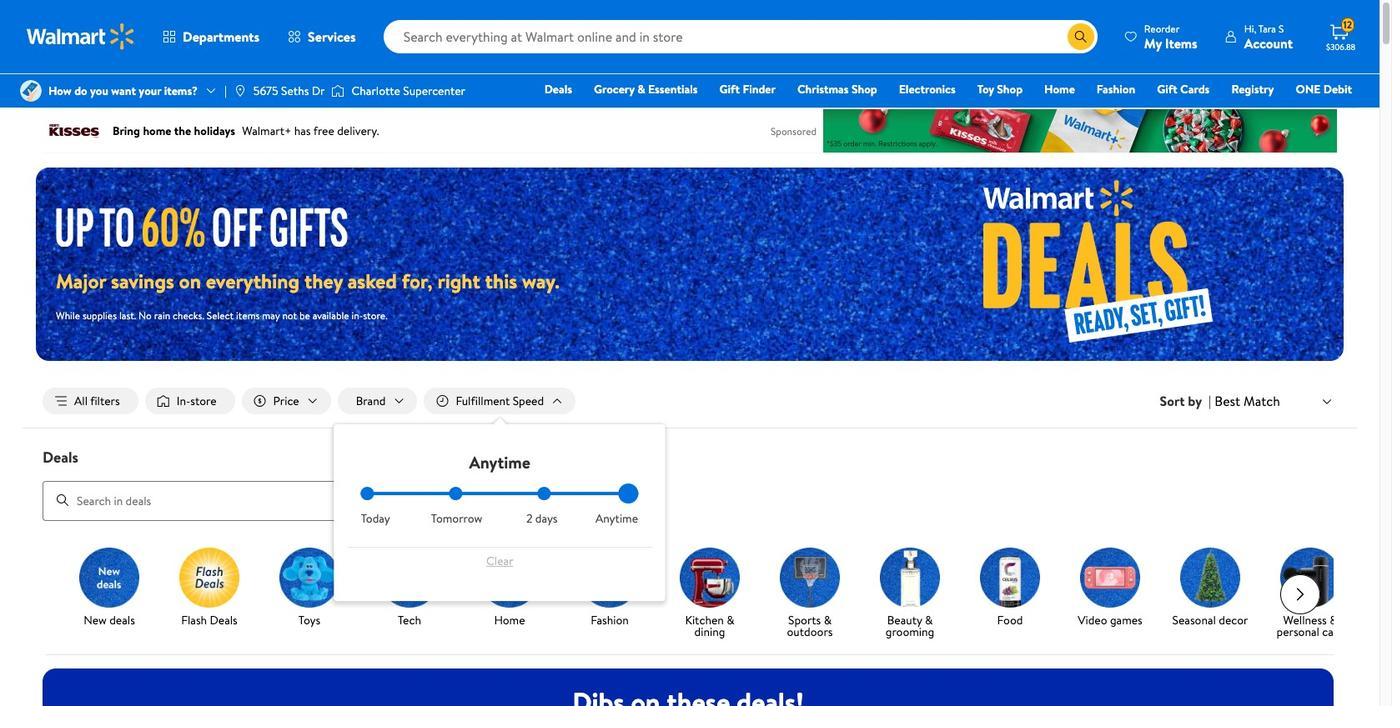Task type: locate. For each thing, give the bounding box(es) containing it.
new
[[84, 612, 107, 629]]

gift
[[720, 81, 740, 98], [1158, 81, 1178, 98]]

tomorrow
[[431, 511, 483, 527]]

kitchen & dining link
[[667, 548, 754, 641]]

fashion down shop fashion. image
[[591, 612, 629, 629]]

filters
[[90, 393, 120, 410]]

gift left finder
[[720, 81, 740, 98]]

new deals
[[84, 612, 135, 629]]

1 horizontal spatial fashion
[[1097, 81, 1136, 98]]

gift cards
[[1158, 81, 1210, 98]]

deals
[[109, 612, 135, 629]]

toy shop
[[978, 81, 1023, 98]]

best match button
[[1212, 390, 1338, 412]]

deals
[[545, 81, 573, 98], [43, 447, 78, 468], [210, 612, 238, 629]]

 image left how
[[20, 80, 42, 102]]

& inside wellness & personal care
[[1330, 612, 1338, 629]]

1 vertical spatial |
[[1209, 392, 1212, 411]]

major
[[56, 267, 106, 295]]

toy shop link
[[970, 80, 1031, 98]]

Deals search field
[[23, 447, 1358, 521]]

grocery & essentials
[[594, 81, 698, 98]]

price button
[[242, 388, 331, 415]]

walmart+ link
[[1295, 103, 1360, 122]]

store.
[[363, 309, 388, 323]]

Anytime radio
[[626, 487, 639, 501]]

0 horizontal spatial anytime
[[469, 452, 531, 474]]

1 horizontal spatial gift
[[1158, 81, 1178, 98]]

savings
[[111, 267, 174, 295]]

seasonal decor link
[[1167, 548, 1254, 630]]

supercenter
[[403, 83, 466, 99]]

& right the grocery
[[638, 81, 646, 98]]

home down search icon on the top of the page
[[1045, 81, 1075, 98]]

care
[[1323, 624, 1345, 641]]

0 horizontal spatial home
[[494, 612, 525, 629]]

 image right the dr
[[332, 83, 345, 99]]

None radio
[[537, 487, 551, 501]]

clear
[[486, 553, 514, 570]]

rain
[[154, 309, 170, 323]]

& inside beauty & grooming
[[925, 612, 933, 629]]

0 horizontal spatial gift
[[720, 81, 740, 98]]

0 horizontal spatial  image
[[20, 80, 42, 102]]

5675 seths dr
[[254, 83, 325, 99]]

you
[[90, 83, 108, 99]]

| left the 5675
[[224, 83, 227, 99]]

0 vertical spatial |
[[224, 83, 227, 99]]

& inside kitchen & dining
[[727, 612, 735, 629]]

1 horizontal spatial shop
[[997, 81, 1023, 98]]

1 horizontal spatial home link
[[1037, 80, 1083, 98]]

1 vertical spatial fashion link
[[567, 548, 653, 630]]

1 horizontal spatial |
[[1209, 392, 1212, 411]]

gift inside gift finder link
[[720, 81, 740, 98]]

food
[[998, 612, 1023, 629]]

home down home image
[[494, 612, 525, 629]]

& right beauty
[[925, 612, 933, 629]]

1 gift from the left
[[720, 81, 740, 98]]

& right wellness
[[1330, 612, 1338, 629]]

way.
[[522, 267, 560, 295]]

2 vertical spatial deals
[[210, 612, 238, 629]]

1 shop from the left
[[852, 81, 878, 98]]

Search search field
[[384, 20, 1098, 53]]

grocery & essentials link
[[587, 80, 706, 98]]

& for essentials
[[638, 81, 646, 98]]

fulfillment
[[456, 393, 510, 410]]

deals up search image
[[43, 447, 78, 468]]

1 horizontal spatial walmart black friday deals for days image
[[868, 168, 1344, 361]]

tech
[[398, 612, 421, 629]]

this
[[485, 267, 518, 295]]

match
[[1244, 392, 1281, 410]]

shop right 'toy'
[[997, 81, 1023, 98]]

anytime up how fast do you want your order? option group
[[469, 452, 531, 474]]

1 vertical spatial fashion
[[591, 612, 629, 629]]

departments button
[[149, 17, 274, 57]]

charlotte supercenter
[[352, 83, 466, 99]]

home link down 2 on the left bottom of the page
[[466, 548, 553, 630]]

& for dining
[[727, 612, 735, 629]]

s
[[1279, 21, 1284, 35]]

days
[[536, 511, 558, 527]]

0 horizontal spatial fashion link
[[567, 548, 653, 630]]

2 horizontal spatial deals
[[545, 81, 573, 98]]

 image
[[20, 80, 42, 102], [332, 83, 345, 99]]

shop right christmas
[[852, 81, 878, 98]]

fashion
[[1097, 81, 1136, 98], [591, 612, 629, 629]]

0 horizontal spatial deals
[[43, 447, 78, 468]]

& right dining
[[727, 612, 735, 629]]

deals right flash
[[210, 612, 238, 629]]

departments
[[183, 28, 260, 46]]

 image
[[234, 84, 247, 98]]

home
[[1045, 81, 1075, 98], [494, 612, 525, 629]]

one
[[1296, 81, 1321, 98]]

12
[[1344, 18, 1353, 32]]

0 horizontal spatial shop
[[852, 81, 878, 98]]

1 horizontal spatial anytime
[[596, 511, 638, 527]]

1 horizontal spatial home
[[1045, 81, 1075, 98]]

home image
[[480, 548, 540, 608]]

may
[[262, 309, 280, 323]]

sports
[[789, 612, 821, 629]]

0 vertical spatial fashion
[[1097, 81, 1136, 98]]

flash deals link
[[166, 548, 253, 630]]

gift left cards
[[1158, 81, 1178, 98]]

& right sports in the right bottom of the page
[[824, 612, 832, 629]]

fashion link
[[1090, 80, 1143, 98], [567, 548, 653, 630]]

1 vertical spatial deals
[[43, 447, 78, 468]]

0 vertical spatial fashion link
[[1090, 80, 1143, 98]]

2 shop from the left
[[997, 81, 1023, 98]]

shop holiday decor. image
[[1181, 548, 1241, 608]]

shop
[[852, 81, 878, 98], [997, 81, 1023, 98]]

registry link
[[1224, 80, 1282, 98]]

gift cards link
[[1150, 80, 1218, 98]]

shop sports and outdoors. image
[[780, 548, 840, 608]]

 image for how do you want your items?
[[20, 80, 42, 102]]

best match
[[1215, 392, 1281, 410]]

1 vertical spatial anytime
[[596, 511, 638, 527]]

0 vertical spatial deals
[[545, 81, 573, 98]]

no
[[139, 309, 152, 323]]

kitchen & dining
[[685, 612, 735, 641]]

Tomorrow radio
[[449, 487, 463, 501]]

anytime down anytime radio
[[596, 511, 638, 527]]

0 horizontal spatial home link
[[466, 548, 553, 630]]

deals left the grocery
[[545, 81, 573, 98]]

kitchen
[[685, 612, 724, 629]]

flash deals
[[181, 612, 238, 629]]

home link
[[1037, 80, 1083, 98], [466, 548, 553, 630]]

gift finder link
[[712, 80, 784, 98]]

| right by
[[1209, 392, 1212, 411]]

select
[[207, 309, 234, 323]]

1 horizontal spatial deals
[[210, 612, 238, 629]]

home link down search icon on the top of the page
[[1037, 80, 1083, 98]]

5675
[[254, 83, 278, 99]]

checks.
[[173, 309, 204, 323]]

2 gift from the left
[[1158, 81, 1178, 98]]

not
[[282, 309, 297, 323]]

walmart black friday deals for days image
[[868, 168, 1344, 361], [56, 205, 363, 247]]

for,
[[402, 267, 433, 295]]

grocery
[[594, 81, 635, 98]]

finder
[[743, 81, 776, 98]]

debit
[[1324, 81, 1353, 98]]

beauty & grooming link
[[867, 548, 954, 641]]

gift inside the 'gift cards' link
[[1158, 81, 1178, 98]]

fashion left gift cards
[[1097, 81, 1136, 98]]

deals link
[[537, 80, 580, 98]]

brand button
[[338, 388, 418, 415]]

gift for gift finder
[[720, 81, 740, 98]]

sports & outdoors
[[787, 612, 833, 641]]

today
[[361, 511, 390, 527]]

toy
[[978, 81, 995, 98]]

charlotte
[[352, 83, 400, 99]]

1 horizontal spatial  image
[[332, 83, 345, 99]]

my
[[1145, 34, 1162, 52]]

1 vertical spatial home link
[[466, 548, 553, 630]]

0 horizontal spatial fashion
[[591, 612, 629, 629]]

0 horizontal spatial |
[[224, 83, 227, 99]]

shop for christmas shop
[[852, 81, 878, 98]]

fulfillment speed button
[[424, 388, 576, 415]]

video
[[1078, 612, 1108, 629]]

None range field
[[361, 492, 639, 496]]

0 vertical spatial home link
[[1037, 80, 1083, 98]]

toys
[[299, 612, 321, 629]]

wellness
[[1284, 612, 1327, 629]]

 image for charlotte supercenter
[[332, 83, 345, 99]]

& inside sports & outdoors
[[824, 612, 832, 629]]

in-
[[352, 309, 363, 323]]



Task type: vqa. For each thing, say whether or not it's contained in the screenshot.
Whole in $3.57 2.8 ¢/fl oz Great Value Whole Vitamin D Milk, Gallon, 128 fl oz
no



Task type: describe. For each thing, give the bounding box(es) containing it.
shop fashion. image
[[580, 548, 640, 608]]

essentials
[[648, 81, 698, 98]]

be
[[300, 309, 310, 323]]

services button
[[274, 17, 370, 57]]

do
[[74, 83, 87, 99]]

seasonal
[[1173, 612, 1217, 629]]

$306.88
[[1327, 41, 1356, 53]]

new deals image
[[79, 548, 139, 608]]

shop video games. image
[[1081, 548, 1141, 608]]

reorder
[[1145, 21, 1180, 35]]

how fast do you want your order? option group
[[361, 487, 639, 527]]

1 vertical spatial home
[[494, 612, 525, 629]]

Today radio
[[361, 487, 374, 501]]

in-
[[177, 393, 190, 410]]

shop wellness and self-care. image
[[1281, 548, 1341, 608]]

beauty
[[888, 612, 923, 629]]

video games link
[[1067, 548, 1154, 630]]

want
[[111, 83, 136, 99]]

christmas shop link
[[790, 80, 885, 98]]

search icon image
[[1075, 30, 1088, 43]]

sort and filter section element
[[23, 375, 1358, 602]]

in-store
[[177, 393, 217, 410]]

christmas shop
[[798, 81, 878, 98]]

grooming
[[886, 624, 935, 641]]

account
[[1245, 34, 1293, 52]]

while supplies last. no rain checks. select items may not be available in-store.
[[56, 309, 388, 323]]

gift for gift cards
[[1158, 81, 1178, 98]]

by
[[1189, 392, 1203, 411]]

sort
[[1160, 392, 1185, 411]]

next slide for chipmodulewithimages list image
[[1281, 575, 1321, 615]]

seasonal decor
[[1173, 612, 1249, 629]]

2 days
[[526, 511, 558, 527]]

sponsored
[[771, 124, 817, 138]]

shop kitchen and dining. image
[[680, 548, 740, 608]]

0 vertical spatial anytime
[[469, 452, 531, 474]]

anytime inside how fast do you want your order? option group
[[596, 511, 638, 527]]

flash deals image
[[179, 548, 239, 608]]

& for personal
[[1330, 612, 1338, 629]]

sort by |
[[1160, 392, 1212, 411]]

& for grooming
[[925, 612, 933, 629]]

wellness & personal care link
[[1268, 548, 1354, 641]]

reorder my items
[[1145, 21, 1198, 52]]

deals inside flash deals "link"
[[210, 612, 238, 629]]

video games
[[1078, 612, 1143, 629]]

| inside "sort and filter section" element
[[1209, 392, 1212, 411]]

shop beauty and grooming. image
[[880, 548, 940, 608]]

0 horizontal spatial walmart black friday deals for days image
[[56, 205, 363, 247]]

last.
[[119, 309, 136, 323]]

Search in deals search field
[[43, 481, 547, 521]]

how
[[48, 83, 72, 99]]

hi, tara s account
[[1245, 21, 1293, 52]]

store
[[190, 393, 217, 410]]

search image
[[56, 494, 69, 508]]

beauty & grooming
[[886, 612, 935, 641]]

decor
[[1219, 612, 1249, 629]]

0 vertical spatial home
[[1045, 81, 1075, 98]]

right
[[438, 267, 481, 295]]

& for outdoors
[[824, 612, 832, 629]]

wellness & personal care
[[1277, 612, 1345, 641]]

tara
[[1259, 21, 1277, 35]]

one debit walmart+
[[1296, 81, 1353, 121]]

1 horizontal spatial fashion link
[[1090, 80, 1143, 98]]

gift finder
[[720, 81, 776, 98]]

shop tech. image
[[380, 548, 440, 608]]

Walmart Site-Wide search field
[[384, 20, 1098, 53]]

sports & outdoors link
[[767, 548, 854, 641]]

major savings on everything they asked for, right this way.
[[56, 267, 560, 295]]

items
[[236, 309, 260, 323]]

supplies
[[83, 309, 117, 323]]

speed
[[513, 393, 544, 410]]

items?
[[164, 83, 198, 99]]

none range field inside "sort and filter section" element
[[361, 492, 639, 496]]

one debit link
[[1289, 80, 1360, 98]]

cards
[[1181, 81, 1210, 98]]

brand
[[356, 393, 386, 410]]

in-store button
[[145, 388, 235, 415]]

food link
[[967, 548, 1054, 630]]

shop toys. image
[[280, 548, 340, 608]]

electronics link
[[892, 80, 964, 98]]

walmart image
[[27, 23, 135, 50]]

fulfillment speed
[[456, 393, 544, 410]]

how do you want your items?
[[48, 83, 198, 99]]

all filters button
[[43, 388, 138, 415]]

seths
[[281, 83, 309, 99]]

registry
[[1232, 81, 1275, 98]]

personal
[[1277, 624, 1320, 641]]

price
[[273, 393, 299, 410]]

flash
[[181, 612, 207, 629]]

electronics
[[899, 81, 956, 98]]

services
[[308, 28, 356, 46]]

your
[[139, 83, 161, 99]]

walmart+
[[1303, 104, 1353, 121]]

shop for toy shop
[[997, 81, 1023, 98]]

outdoors
[[787, 624, 833, 641]]

clear button
[[361, 548, 639, 575]]

on
[[179, 267, 201, 295]]

2
[[526, 511, 533, 527]]

asked
[[348, 267, 397, 295]]

shop food. image
[[980, 548, 1041, 608]]

they
[[305, 267, 343, 295]]

while
[[56, 309, 80, 323]]

all filters
[[74, 393, 120, 410]]

deals inside deals search field
[[43, 447, 78, 468]]



